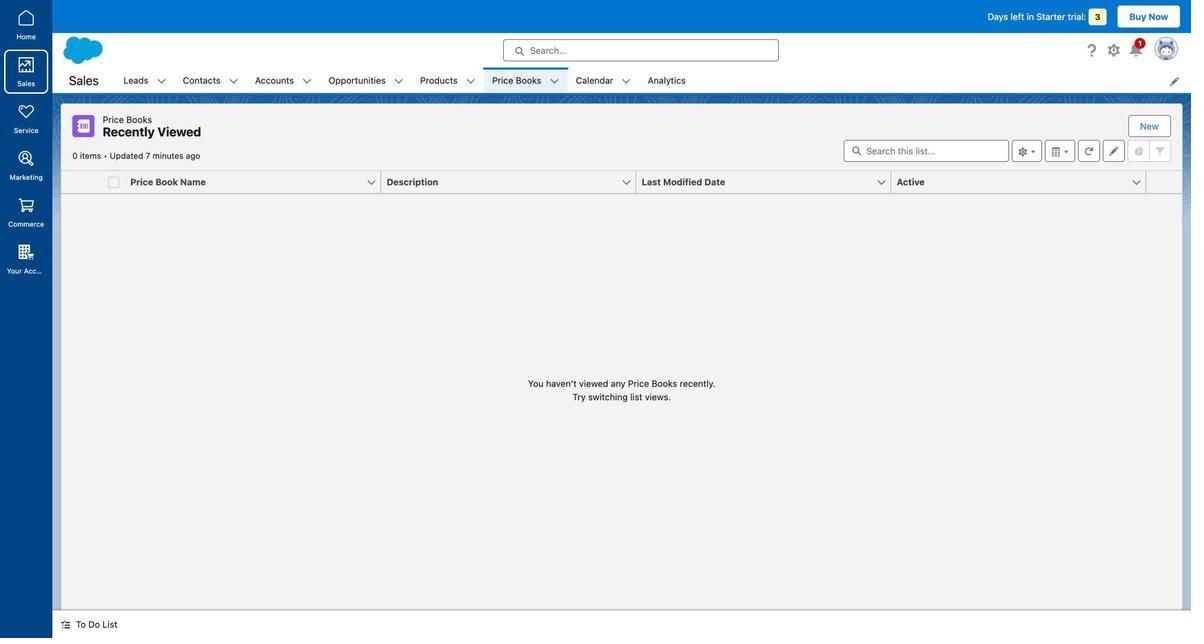 Task type: locate. For each thing, give the bounding box(es) containing it.
list
[[115, 68, 1192, 93]]

text default image
[[157, 76, 166, 86], [302, 76, 312, 86], [61, 620, 70, 630]]

3 text default image from the left
[[466, 76, 476, 86]]

1 text default image from the left
[[229, 76, 239, 86]]

list item
[[115, 68, 175, 93], [175, 68, 247, 93], [247, 68, 320, 93], [320, 68, 412, 93], [412, 68, 484, 93], [484, 68, 568, 93], [568, 68, 640, 93]]

recently viewed status
[[72, 151, 110, 161]]

item number image
[[61, 171, 103, 193]]

2 horizontal spatial text default image
[[302, 76, 312, 86]]

0 horizontal spatial text default image
[[61, 620, 70, 630]]

item number element
[[61, 171, 103, 194]]

text default image for sixth list item
[[550, 76, 560, 86]]

1 horizontal spatial text default image
[[157, 76, 166, 86]]

cell
[[103, 171, 125, 194]]

text default image for third list item from the right
[[466, 76, 476, 86]]

description element
[[381, 171, 645, 194]]

text default image
[[229, 76, 239, 86], [394, 76, 404, 86], [466, 76, 476, 86], [550, 76, 560, 86], [622, 76, 631, 86]]

5 text default image from the left
[[622, 76, 631, 86]]

last modified date element
[[636, 171, 900, 194]]

2 text default image from the left
[[394, 76, 404, 86]]

text default image for second list item
[[229, 76, 239, 86]]

price book name element
[[125, 171, 390, 194]]

4 list item from the left
[[320, 68, 412, 93]]

status
[[528, 377, 716, 404]]

text default image for first list item from right
[[622, 76, 631, 86]]

4 text default image from the left
[[550, 76, 560, 86]]



Task type: vqa. For each thing, say whether or not it's contained in the screenshot.
Active element
yes



Task type: describe. For each thing, give the bounding box(es) containing it.
Search Recently Viewed list view. search field
[[844, 140, 1010, 162]]

action element
[[1147, 171, 1183, 194]]

cell inside recently viewed|price books|list view element
[[103, 171, 125, 194]]

active element
[[892, 171, 1155, 194]]

2 list item from the left
[[175, 68, 247, 93]]

text default image for 4th list item from right
[[394, 76, 404, 86]]

recently viewed|price books|list view element
[[61, 103, 1183, 611]]

action image
[[1147, 171, 1183, 193]]

3 list item from the left
[[247, 68, 320, 93]]

1 list item from the left
[[115, 68, 175, 93]]

7 list item from the left
[[568, 68, 640, 93]]

text default image for 1st list item
[[157, 76, 166, 86]]

6 list item from the left
[[484, 68, 568, 93]]

5 list item from the left
[[412, 68, 484, 93]]

text default image for third list item from left
[[302, 76, 312, 86]]



